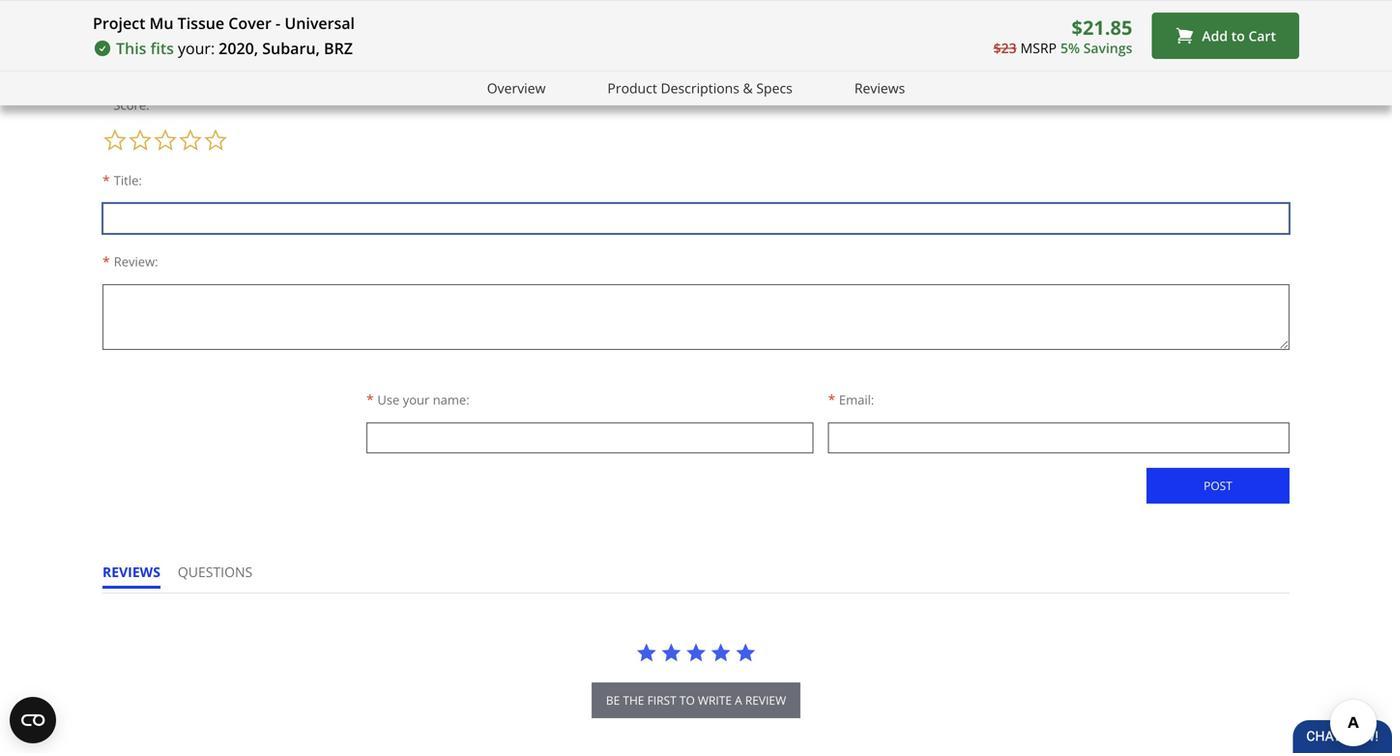 Task type: describe. For each thing, give the bounding box(es) containing it.
score 1 radio
[[102, 128, 128, 153]]

1 star image from the left
[[636, 642, 657, 663]]

specs
[[756, 79, 793, 97]]

this
[[116, 38, 146, 58]]

add
[[1202, 26, 1228, 45]]

savings
[[1084, 38, 1133, 57]]

* for * use your name:
[[366, 390, 374, 408]]

open widget image
[[10, 697, 56, 744]]

* title:
[[102, 171, 142, 189]]

-
[[276, 13, 281, 33]]

none button inside write a review tab panel
[[1147, 468, 1290, 504]]

5%
[[1061, 38, 1080, 57]]

required
[[185, 55, 239, 74]]

review
[[162, 24, 213, 43]]

$23
[[994, 38, 1017, 57]]

use
[[377, 391, 400, 408]]

product descriptions & specs link
[[608, 77, 793, 99]]

score 3 radio
[[153, 128, 178, 153]]

&
[[743, 79, 753, 97]]

project
[[93, 13, 145, 33]]

2 star image from the left
[[686, 642, 707, 663]]

* for * email:
[[828, 390, 836, 408]]

a inside tab panel
[[174, 55, 181, 74]]

Use your name: field
[[366, 422, 814, 453]]

overview link
[[487, 77, 546, 99]]

* use your name:
[[366, 390, 470, 408]]

tissue
[[178, 13, 224, 33]]

* for * indicates a required field
[[102, 55, 110, 74]]

write a review tab panel
[[102, 0, 1290, 530]]

this fits your: 2020, subaru, brz
[[116, 38, 353, 58]]

be
[[606, 692, 620, 708]]

review:
[[114, 253, 158, 270]]

product
[[608, 79, 657, 97]]

project mu tissue cover - universal
[[93, 13, 355, 33]]

write
[[102, 24, 145, 43]]

2 star image from the left
[[710, 642, 732, 663]]

* indicates a required field
[[102, 55, 270, 74]]

descriptions
[[661, 79, 740, 97]]

add to cart button
[[1152, 13, 1300, 59]]

subaru,
[[262, 38, 320, 58]]

* review:
[[102, 252, 158, 271]]

1 star image from the left
[[661, 642, 682, 663]]

reviews
[[855, 79, 905, 97]]

reviews
[[102, 563, 160, 581]]

2020,
[[219, 38, 258, 58]]



Task type: locate. For each thing, give the bounding box(es) containing it.
1 horizontal spatial star image
[[686, 642, 707, 663]]

name:
[[433, 391, 470, 408]]

star image up first
[[661, 642, 682, 663]]

to right add
[[1232, 26, 1245, 45]]

indicates
[[113, 55, 170, 74]]

overview
[[487, 79, 546, 97]]

Email: field
[[828, 422, 1290, 453]]

write a review
[[102, 24, 213, 43]]

to inside button
[[680, 692, 695, 708]]

add to cart
[[1202, 26, 1276, 45]]

* left review:
[[102, 252, 110, 271]]

0 horizontal spatial to
[[680, 692, 695, 708]]

field
[[243, 55, 270, 74]]

tab list containing reviews
[[102, 563, 270, 593]]

star image up write
[[710, 642, 732, 663]]

1 horizontal spatial to
[[1232, 26, 1245, 45]]

Review: text field
[[102, 284, 1290, 350]]

to right first
[[680, 692, 695, 708]]

msrp
[[1021, 38, 1057, 57]]

brz
[[324, 38, 353, 58]]

0 horizontal spatial a
[[174, 55, 181, 74]]

2 horizontal spatial star image
[[735, 642, 756, 663]]

1 horizontal spatial a
[[735, 692, 742, 708]]

write
[[698, 692, 732, 708]]

Title: field
[[102, 203, 1290, 234]]

be the first to write a review
[[606, 692, 786, 708]]

None button
[[1147, 468, 1290, 504]]

score 5 radio
[[203, 128, 228, 153]]

* left this
[[102, 55, 110, 74]]

score:
[[113, 96, 149, 113]]

star image up review
[[735, 642, 756, 663]]

0 vertical spatial to
[[1232, 26, 1245, 45]]

a right write
[[735, 692, 742, 708]]

review
[[745, 692, 786, 708]]

star image
[[661, 642, 682, 663], [710, 642, 732, 663]]

email:
[[839, 391, 874, 408]]

fits
[[150, 38, 174, 58]]

0 horizontal spatial star image
[[636, 642, 657, 663]]

* for * review:
[[102, 252, 110, 271]]

a
[[149, 24, 158, 43]]

score 4 radio
[[178, 128, 203, 153]]

tab list
[[102, 563, 270, 593]]

be the first to write a review button
[[592, 683, 801, 718]]

* for * score:
[[102, 95, 110, 113]]

product descriptions & specs
[[608, 79, 793, 97]]

1 vertical spatial to
[[680, 692, 695, 708]]

the
[[623, 692, 644, 708]]

* left email: on the bottom of the page
[[828, 390, 836, 408]]

mu
[[149, 13, 174, 33]]

$21.85
[[1072, 14, 1133, 40]]

star image
[[636, 642, 657, 663], [686, 642, 707, 663], [735, 642, 756, 663]]

title:
[[114, 172, 142, 189]]

to
[[1232, 26, 1245, 45], [680, 692, 695, 708]]

3 star image from the left
[[735, 642, 756, 663]]

a inside button
[[735, 692, 742, 708]]

to inside 'button'
[[1232, 26, 1245, 45]]

* left title:
[[102, 171, 110, 189]]

reviews link
[[855, 77, 905, 99]]

* for * title:
[[102, 171, 110, 189]]

universal
[[285, 13, 355, 33]]

cart
[[1249, 26, 1276, 45]]

a
[[174, 55, 181, 74], [735, 692, 742, 708]]

1 horizontal spatial star image
[[710, 642, 732, 663]]

0 vertical spatial a
[[174, 55, 181, 74]]

* left score:
[[102, 95, 110, 113]]

star image up be the first to write a review
[[686, 642, 707, 663]]

your:
[[178, 38, 215, 58]]

star image up the
[[636, 642, 657, 663]]

your
[[403, 391, 430, 408]]

questions
[[178, 563, 253, 581]]

cover
[[228, 13, 272, 33]]

*
[[102, 55, 110, 74], [102, 95, 110, 113], [102, 171, 110, 189], [102, 252, 110, 271], [366, 390, 374, 408], [828, 390, 836, 408]]

* score:
[[102, 95, 149, 113]]

a down review
[[174, 55, 181, 74]]

score 2 radio
[[128, 128, 153, 153]]

$21.85 $23 msrp 5% savings
[[994, 14, 1133, 57]]

* left use
[[366, 390, 374, 408]]

first
[[647, 692, 677, 708]]

0 horizontal spatial star image
[[661, 642, 682, 663]]

* email:
[[828, 390, 874, 408]]

1 vertical spatial a
[[735, 692, 742, 708]]



Task type: vqa. For each thing, say whether or not it's contained in the screenshot.
turn
no



